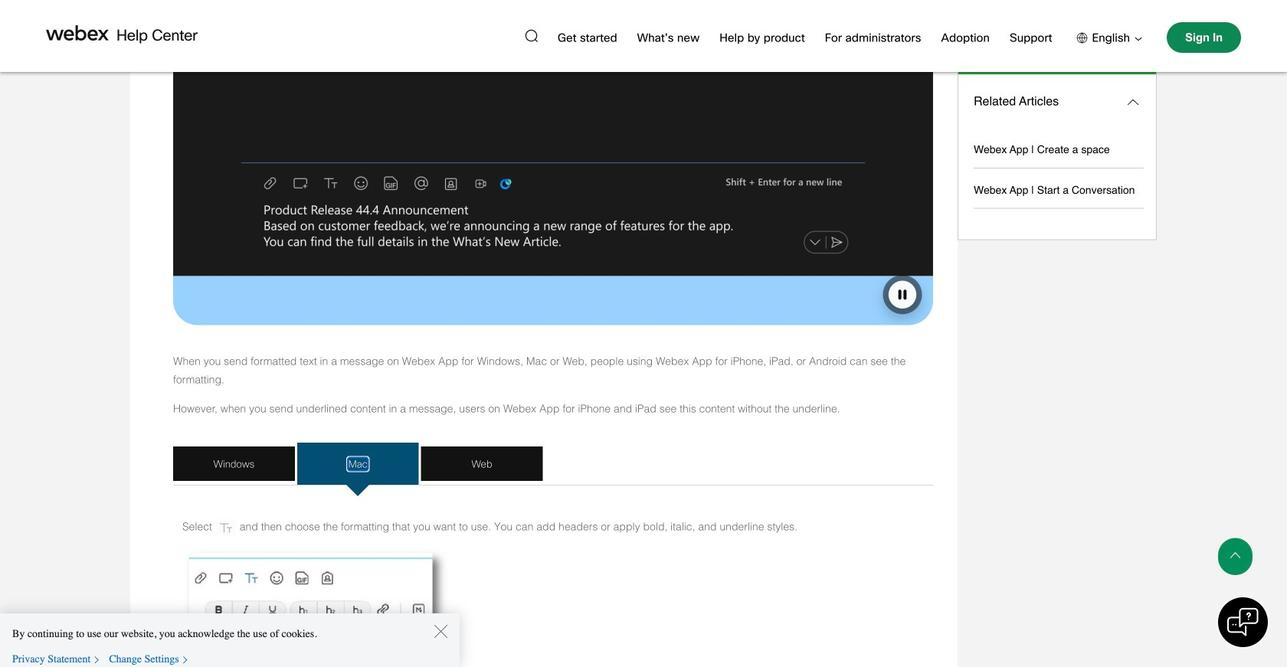 Task type: vqa. For each thing, say whether or not it's contained in the screenshot.
webex logo
yes



Task type: describe. For each thing, give the bounding box(es) containing it.
privacy alert dialog
[[0, 614, 460, 667]]

search icon image
[[525, 29, 538, 43]]



Task type: locate. For each thing, give the bounding box(es) containing it.
chat help image
[[1227, 607, 1258, 638]]

down arrow image
[[1130, 37, 1142, 41]]

webex logo image
[[46, 25, 109, 41]]



